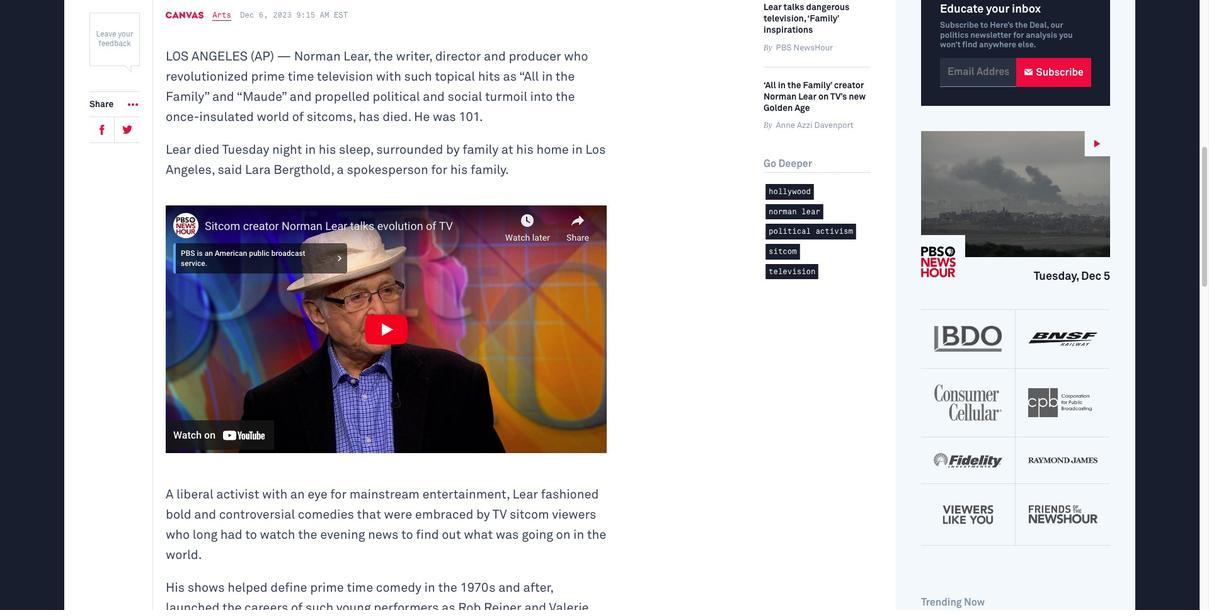 Task type: vqa. For each thing, say whether or not it's contained in the screenshot.
Explore LINK
no



Task type: describe. For each thing, give the bounding box(es) containing it.
he
[[414, 111, 430, 124]]

sitcom creator norman lear talks dangerous television, 'family' inspirations link
[[764, 0, 871, 36]]

the inside 'all in the family' creator norman lear on tv's new golden age
[[788, 81, 801, 90]]

a
[[337, 164, 344, 176]]

into
[[530, 91, 553, 103]]

activism
[[816, 229, 853, 236]]

davenport
[[815, 122, 854, 130]]

2 horizontal spatial his
[[516, 144, 534, 156]]

angeles
[[192, 50, 248, 63]]

creator inside 'all in the family' creator norman lear on tv's new golden age
[[834, 81, 864, 90]]

los
[[586, 144, 606, 156]]

leave your feedback button
[[89, 13, 140, 66]]

of inside his shows helped define prime time comedy in the 1970s and after, launched the careers of such young performers as rob reiner and valeri
[[291, 602, 303, 610]]

activist
[[216, 489, 259, 501]]

tv's
[[831, 93, 847, 102]]

hollywood link
[[769, 184, 811, 200]]

norman lear link
[[769, 204, 821, 220]]

the right into
[[556, 91, 575, 103]]

leave your feedback
[[96, 31, 133, 48]]

who inside los angeles (ap) — norman lear, the writer, director and producer who revolutionized prime time television with such topical hits as "all in the family" and "maude" and propelled political and social turmoil into the once-insulated world of sitcoms, has died. he was 101.
[[564, 50, 588, 63]]

1 horizontal spatial dec
[[1082, 271, 1102, 282]]

was inside a liberal activist with an eye for mainstream entertainment, lear fashioned bold and controversial comedies that were embraced by tv sitcom viewers who long had to watch the evening news to find out what was going on in the world.
[[496, 529, 519, 542]]

news
[[368, 529, 399, 542]]

anywhere else.
[[980, 41, 1036, 49]]

norman inside los angeles (ap) — norman lear, the writer, director and producer who revolutionized prime time television with such topical hits as "all in the family" and "maude" and propelled political and social turmoil into the once-insulated world of sitcoms, has died. he was 101.
[[294, 50, 341, 63]]

norman inside 'all in the family' creator norman lear on tv's new golden age
[[764, 93, 797, 102]]

azzi
[[797, 122, 813, 130]]

liberal
[[176, 489, 213, 501]]

prime inside los angeles (ap) — norman lear, the writer, director and producer who revolutionized prime time television with such topical hits as "all in the family" and "maude" and propelled political and social turmoil into the once-insulated world of sitcoms, has died. he was 101.
[[251, 71, 285, 83]]

on inside 'all in the family' creator norman lear on tv's new golden age
[[819, 93, 829, 102]]

political inside los angeles (ap) — norman lear, the writer, director and producer who revolutionized prime time television with such topical hits as "all in the family" and "maude" and propelled political and social turmoil into the once-insulated world of sitcoms, has died. he was 101.
[[373, 91, 420, 103]]

pbs
[[776, 44, 792, 52]]

"maude"
[[237, 91, 287, 103]]

the left 1970s
[[438, 582, 457, 595]]

'all in the family' creator norman lear on tv's new golden age
[[764, 81, 866, 113]]

once-
[[166, 111, 199, 124]]

and up the insulated
[[212, 91, 234, 103]]

family.
[[471, 164, 509, 176]]

lara
[[245, 164, 271, 176]]

long
[[193, 529, 218, 542]]

lear inside a liberal activist with an eye for mainstream entertainment, lear fashioned bold and controversial comedies that were embraced by tv sitcom viewers who long had to watch the evening news to find out what was going on in the world.
[[513, 489, 538, 501]]

and down after,
[[525, 602, 547, 610]]

age
[[795, 104, 810, 113]]

revolutionized
[[166, 71, 248, 83]]

viewers like you image
[[934, 500, 1003, 529]]

consumer cellular image
[[934, 385, 1003, 421]]

sitcom inside a liberal activist with an eye for mainstream entertainment, lear fashioned bold and controversial comedies that were embraced by tv sitcom viewers who long had to watch the evening news to find out what was going on in the world.
[[510, 509, 549, 521]]

trending now
[[921, 597, 985, 607]]

time inside his shows helped define prime time comedy in the 1970s and after, launched the careers of such young performers as rob reiner and valeri
[[347, 582, 373, 595]]

bold
[[166, 509, 191, 521]]

world
[[257, 111, 289, 124]]

lear died tuesday night in his sleep, surrounded by family at his home in los angeles, said lara bergthold, a spokesperson for his family.
[[166, 144, 606, 176]]

an
[[290, 489, 305, 501]]

time inside los angeles (ap) — norman lear, the writer, director and producer who revolutionized prime time television with such topical hits as "all in the family" and "maude" and propelled political and social turmoil into the once-insulated world of sitcoms, has died. he was 101.
[[288, 71, 314, 83]]

entertainment,
[[423, 489, 510, 501]]

now
[[964, 597, 985, 607]]

hits
[[478, 71, 500, 83]]

surrounded
[[376, 144, 443, 156]]

what
[[464, 529, 493, 542]]

lear
[[802, 209, 821, 216]]

had
[[220, 529, 242, 542]]

his
[[166, 582, 185, 595]]

launched
[[166, 602, 220, 610]]

as inside los angeles (ap) — norman lear, the writer, director and producer who revolutionized prime time television with such topical hits as "all in the family" and "maude" and propelled political and social turmoil into the once-insulated world of sitcoms, has died. he was 101.
[[503, 71, 517, 83]]

lear inside 'all in the family' creator norman lear on tv's new golden age
[[799, 93, 817, 102]]

los angeles (ap) — norman lear, the writer, director and producer who revolutionized prime time television with such topical hits as "all in the family" and "maude" and propelled political and social turmoil into the once-insulated world of sitcoms, has died. he was 101.
[[166, 50, 588, 124]]

the down "comedies"
[[298, 529, 317, 542]]

watch
[[260, 529, 295, 542]]

norman lear
[[769, 209, 821, 216]]

talks
[[784, 3, 805, 12]]

the down "viewers"
[[587, 529, 606, 542]]

in inside los angeles (ap) — norman lear, the writer, director and producer who revolutionized prime time television with such topical hits as "all in the family" and "maude" and propelled political and social turmoil into the once-insulated world of sitcoms, has died. he was 101.
[[542, 71, 553, 83]]

going
[[522, 529, 553, 542]]

eye
[[308, 489, 328, 501]]

hollywood
[[769, 189, 811, 196]]

family'
[[803, 81, 833, 90]]

inbox
[[1012, 4, 1041, 15]]

sleep,
[[339, 144, 373, 156]]

said
[[218, 164, 242, 176]]

social
[[448, 91, 482, 103]]

sitcom creator norman lear talks dangerous television, 'family' inspirations
[[764, 0, 860, 35]]

educate your inbox
[[940, 4, 1041, 15]]

director
[[435, 50, 481, 63]]

0 vertical spatial sitcom
[[769, 248, 797, 256]]

controversial
[[219, 509, 295, 521]]

'all in the family' creator norman lear on tv's new golden age link
[[764, 80, 871, 114]]

comedies
[[298, 509, 354, 521]]

find inside subscribe to here's the deal, our politics                  newsletter for analysis you won't find anywhere else.
[[963, 41, 978, 49]]

bdo image
[[934, 326, 1003, 353]]

television inside los angeles (ap) — norman lear, the writer, director and producer who revolutionized prime time television with such topical hits as "all in the family" and "maude" and propelled political and social turmoil into the once-insulated world of sitcoms, has died. he was 101.
[[317, 71, 373, 83]]

tuesday, dec 5 link
[[1034, 270, 1111, 284]]

with inside a liberal activist with an eye for mainstream entertainment, lear fashioned bold and controversial comedies that were embraced by tv sitcom viewers who long had to watch the evening news to find out what was going on in the world.
[[262, 489, 288, 501]]

subscribe to here's the deal, our politics                  newsletter for analysis you won't find anywhere else.
[[940, 22, 1073, 49]]

bergthold,
[[274, 164, 334, 176]]

go deeper
[[764, 159, 812, 169]]

leave
[[96, 31, 116, 39]]

0 horizontal spatial to
[[245, 529, 257, 542]]

in up the bergthold,
[[305, 144, 316, 156]]

and up sitcoms,
[[290, 91, 312, 103]]

night
[[272, 144, 302, 156]]

tuesday,
[[1034, 271, 1079, 282]]

in inside 'all in the family' creator norman lear on tv's new golden age
[[778, 81, 786, 90]]

as inside his shows helped define prime time comedy in the 1970s and after, launched the careers of such young performers as rob reiner and valeri
[[442, 602, 455, 610]]

angeles,
[[166, 164, 215, 176]]

for inside subscribe to here's the deal, our politics                  newsletter for analysis you won't find anywhere else.
[[1014, 31, 1024, 40]]

political activism link
[[769, 224, 853, 239]]

the down helped on the left of the page
[[222, 602, 242, 610]]

family"
[[166, 91, 209, 103]]

viewers
[[552, 509, 597, 521]]

est
[[334, 12, 348, 20]]

and inside a liberal activist with an eye for mainstream entertainment, lear fashioned bold and controversial comedies that were embraced by tv sitcom viewers who long had to watch the evening news to find out what was going on in the world.
[[194, 509, 216, 521]]

shows
[[188, 582, 225, 595]]

sitcom
[[764, 0, 793, 1]]

deeper
[[779, 159, 812, 169]]

1 horizontal spatial television
[[769, 268, 816, 276]]

home
[[537, 144, 569, 156]]

a
[[166, 489, 174, 501]]

Email Address email field
[[940, 58, 1016, 87]]

was inside los angeles (ap) — norman lear, the writer, director and producer who revolutionized prime time television with such topical hits as "all in the family" and "maude" and propelled political and social turmoil into the once-insulated world of sitcoms, has died. he was 101.
[[433, 111, 456, 124]]

1 vertical spatial political
[[769, 229, 811, 236]]

writer,
[[396, 50, 432, 63]]

the inside subscribe to here's the deal, our politics                  newsletter for analysis you won't find anywhere else.
[[1015, 22, 1028, 30]]

lear inside sitcom creator norman lear talks dangerous television, 'family' inspirations
[[764, 3, 782, 12]]

such inside los angeles (ap) — norman lear, the writer, director and producer who revolutionized prime time television with such topical hits as "all in the family" and "maude" and propelled political and social turmoil into the once-insulated world of sitcoms, has died. he was 101.
[[404, 71, 432, 83]]

politics
[[940, 31, 969, 40]]

in inside a liberal activist with an eye for mainstream entertainment, lear fashioned bold and controversial comedies that were embraced by tv sitcom viewers who long had to watch the evening news to find out what was going on in the world.
[[574, 529, 584, 542]]



Task type: locate. For each thing, give the bounding box(es) containing it.
0 horizontal spatial was
[[433, 111, 456, 124]]

1 horizontal spatial who
[[564, 50, 588, 63]]

0 vertical spatial who
[[564, 50, 588, 63]]

as left rob on the left of the page
[[442, 602, 455, 610]]

the right lear,
[[374, 50, 393, 63]]

of
[[292, 111, 304, 124], [291, 602, 303, 610]]

0 vertical spatial subscribe
[[940, 22, 979, 30]]

were
[[384, 509, 412, 521]]

find inside a liberal activist with an eye for mainstream entertainment, lear fashioned bold and controversial comedies that were embraced by tv sitcom viewers who long had to watch the evening news to find out what was going on in the world.
[[416, 529, 439, 542]]

9:15
[[296, 12, 315, 20]]

0 horizontal spatial as
[[442, 602, 455, 610]]

1 vertical spatial find
[[416, 529, 439, 542]]

with down writer,
[[376, 71, 401, 83]]

norman up dangerous
[[827, 0, 860, 1]]

friends of the newshour image
[[1029, 500, 1098, 529]]

golden
[[764, 104, 793, 113]]

0 horizontal spatial prime
[[251, 71, 285, 83]]

1 horizontal spatial prime
[[310, 582, 344, 595]]

television down sitcom link
[[769, 268, 816, 276]]

lear up age
[[799, 93, 817, 102]]

1 horizontal spatial as
[[503, 71, 517, 83]]

1 vertical spatial for
[[431, 164, 448, 176]]

here's
[[990, 22, 1014, 30]]

0 horizontal spatial time
[[288, 71, 314, 83]]

subscribe inside subscribe to here's the deal, our politics                  newsletter for analysis you won't find anywhere else.
[[940, 22, 979, 30]]

by
[[764, 44, 772, 52], [764, 122, 772, 130]]

0 vertical spatial political
[[373, 91, 420, 103]]

1 horizontal spatial find
[[963, 41, 978, 49]]

0 horizontal spatial television
[[317, 71, 373, 83]]

lear,
[[344, 50, 371, 63]]

insulated
[[199, 111, 254, 124]]

trending
[[921, 597, 962, 607]]

on inside a liberal activist with an eye for mainstream entertainment, lear fashioned bold and controversial comedies that were embraced by tv sitcom viewers who long had to watch the evening news to find out what was going on in the world.
[[556, 529, 571, 542]]

prime down (ap)
[[251, 71, 285, 83]]

0 vertical spatial with
[[376, 71, 401, 83]]

prime
[[251, 71, 285, 83], [310, 582, 344, 595]]

his left sleep,
[[319, 144, 336, 156]]

1 vertical spatial television
[[769, 268, 816, 276]]

the left family' at the right top
[[788, 81, 801, 90]]

0 horizontal spatial his
[[319, 144, 336, 156]]

on down "viewers"
[[556, 529, 571, 542]]

in down "viewers"
[[574, 529, 584, 542]]

and up reiner
[[499, 582, 521, 595]]

time up young
[[347, 582, 373, 595]]

the
[[1015, 22, 1028, 30], [374, 50, 393, 63], [556, 71, 575, 83], [788, 81, 801, 90], [556, 91, 575, 103], [298, 529, 317, 542], [587, 529, 606, 542], [438, 582, 457, 595], [222, 602, 242, 610]]

died
[[194, 144, 220, 156]]

by left anne
[[764, 122, 772, 130]]

political down norman lear
[[769, 229, 811, 236]]

norman up golden
[[764, 93, 797, 102]]

1970s
[[460, 582, 496, 595]]

the right "all
[[556, 71, 575, 83]]

norman right —
[[294, 50, 341, 63]]

dec left 5
[[1082, 271, 1102, 282]]

1 horizontal spatial your
[[986, 4, 1010, 15]]

dec left '6,'
[[240, 12, 254, 20]]

has
[[359, 111, 380, 124]]

to
[[981, 22, 989, 30], [245, 529, 257, 542], [401, 529, 413, 542]]

arts link
[[212, 11, 231, 21]]

prime up young
[[310, 582, 344, 595]]

6,
[[259, 12, 268, 20]]

0 vertical spatial creator
[[795, 0, 825, 1]]

of right 'world'
[[292, 111, 304, 124]]

for up anywhere else.
[[1014, 31, 1024, 40]]

by left tv at bottom left
[[477, 509, 490, 521]]

find down politics
[[963, 41, 978, 49]]

creator up talks
[[795, 0, 825, 1]]

such left young
[[306, 602, 334, 610]]

subscribe down you
[[1037, 67, 1084, 77]]

5
[[1104, 271, 1111, 282]]

by inside lear died tuesday night in his sleep, surrounded by family at his home in los angeles, said lara bergthold, a spokesperson for his family.
[[446, 144, 460, 156]]

television link
[[769, 264, 816, 279]]

1 horizontal spatial political
[[769, 229, 811, 236]]

and
[[484, 50, 506, 63], [212, 91, 234, 103], [290, 91, 312, 103], [423, 91, 445, 103], [194, 509, 216, 521], [499, 582, 521, 595], [525, 602, 547, 610]]

lear inside lear died tuesday night in his sleep, surrounded by family at his home in los angeles, said lara bergthold, a spokesperson for his family.
[[166, 144, 191, 156]]

0 horizontal spatial with
[[262, 489, 288, 501]]

to down were
[[401, 529, 413, 542]]

to inside subscribe to here's the deal, our politics                  newsletter for analysis you won't find anywhere else.
[[981, 22, 989, 30]]

by pbs newshour
[[764, 44, 833, 52]]

1 vertical spatial creator
[[834, 81, 864, 90]]

his down the family
[[450, 164, 468, 176]]

by left the family
[[446, 144, 460, 156]]

2 vertical spatial norman
[[764, 93, 797, 102]]

creator
[[795, 0, 825, 1], [834, 81, 864, 90]]

1 horizontal spatial time
[[347, 582, 373, 595]]

prime inside his shows helped define prime time comedy in the 1970s and after, launched the careers of such young performers as rob reiner and valeri
[[310, 582, 344, 595]]

find left out
[[416, 529, 439, 542]]

share
[[89, 100, 114, 109]]

lear up going
[[513, 489, 538, 501]]

1 vertical spatial your
[[118, 31, 133, 39]]

on down family' at the right top
[[819, 93, 829, 102]]

0 horizontal spatial political
[[373, 91, 420, 103]]

by for 'all in the family' creator norman lear on tv's new golden age
[[764, 122, 772, 130]]

his right the at
[[516, 144, 534, 156]]

rob
[[458, 602, 481, 610]]

bnsf railway image
[[1029, 332, 1098, 346]]

by anne azzi davenport
[[764, 122, 854, 130]]

by left "pbs"
[[764, 44, 772, 52]]

a liberal activist with an eye for mainstream entertainment, lear fashioned bold and controversial comedies that were embraced by tv sitcom viewers who long had to watch the evening news to find out what was going on in the world.
[[166, 489, 606, 562]]

the down inbox at the top right of page
[[1015, 22, 1028, 30]]

time down —
[[288, 71, 314, 83]]

dec 6, 2023 9:15 am est
[[240, 12, 348, 20]]

0 vertical spatial norman
[[827, 0, 860, 1]]

share button
[[89, 91, 140, 117]]

'family'
[[808, 15, 839, 24]]

spokesperson
[[347, 164, 428, 176]]

dangerous
[[806, 3, 850, 12]]

sitcom up going
[[510, 509, 549, 521]]

1 horizontal spatial sitcom
[[769, 248, 797, 256]]

1 horizontal spatial his
[[450, 164, 468, 176]]

inspirations
[[764, 26, 813, 35]]

tv
[[493, 509, 507, 521]]

for down surrounded
[[431, 164, 448, 176]]

and up 'hits'
[[484, 50, 506, 63]]

subscribe up politics
[[940, 22, 979, 30]]

who right "producer"
[[564, 50, 588, 63]]

corporation for public broadcasting image
[[1029, 388, 1098, 417]]

turmoil
[[485, 91, 528, 103]]

who
[[564, 50, 588, 63], [166, 529, 190, 542]]

producer
[[509, 50, 561, 63]]

you
[[1059, 31, 1073, 40]]

1 vertical spatial by
[[477, 509, 490, 521]]

as left "all
[[503, 71, 517, 83]]

1 vertical spatial dec
[[1082, 271, 1102, 282]]

0 vertical spatial your
[[986, 4, 1010, 15]]

0 horizontal spatial dec
[[240, 12, 254, 20]]

subscribe inside subscribe button
[[1037, 67, 1084, 77]]

0 horizontal spatial find
[[416, 529, 439, 542]]

at
[[502, 144, 513, 156]]

lear up angeles,
[[166, 144, 191, 156]]

1 vertical spatial subscribe
[[1037, 67, 1084, 77]]

0 horizontal spatial who
[[166, 529, 190, 542]]

your up here's
[[986, 4, 1010, 15]]

1 vertical spatial prime
[[310, 582, 344, 595]]

political
[[373, 91, 420, 103], [769, 229, 811, 236]]

0 vertical spatial dec
[[240, 12, 254, 20]]

norman inside sitcom creator norman lear talks dangerous television, 'family' inspirations
[[827, 0, 860, 1]]

anne
[[776, 122, 795, 130]]

reiner
[[484, 602, 522, 610]]

0 vertical spatial by
[[764, 44, 772, 52]]

lear
[[764, 3, 782, 12], [799, 93, 817, 102], [166, 144, 191, 156], [513, 489, 538, 501]]

sitcom up the television link
[[769, 248, 797, 256]]

your for inbox
[[986, 4, 1010, 15]]

your inside "leave your feedback"
[[118, 31, 133, 39]]

1 by from the top
[[764, 44, 772, 52]]

0 horizontal spatial for
[[330, 489, 347, 501]]

1 horizontal spatial such
[[404, 71, 432, 83]]

such down writer,
[[404, 71, 432, 83]]

tuesday
[[222, 144, 269, 156]]

0 vertical spatial time
[[288, 71, 314, 83]]

young
[[336, 602, 371, 610]]

political up died. at top left
[[373, 91, 420, 103]]

1 vertical spatial of
[[291, 602, 303, 610]]

0 vertical spatial by
[[446, 144, 460, 156]]

tuesday, dec 5
[[1034, 271, 1111, 282]]

1 horizontal spatial was
[[496, 529, 519, 542]]

1 horizontal spatial subscribe
[[1037, 67, 1084, 77]]

political activism
[[769, 229, 853, 236]]

1 vertical spatial such
[[306, 602, 334, 610]]

—
[[277, 50, 291, 63]]

who down bold
[[166, 529, 190, 542]]

0 vertical spatial was
[[433, 111, 456, 124]]

to up newsletter
[[981, 22, 989, 30]]

in right "all
[[542, 71, 553, 83]]

1 horizontal spatial by
[[477, 509, 490, 521]]

was down tv at bottom left
[[496, 529, 519, 542]]

1 vertical spatial norman
[[294, 50, 341, 63]]

his shows helped define prime time comedy in the 1970s and after, launched the careers of such young performers as rob reiner and valeri
[[166, 582, 589, 610]]

in up performers
[[425, 582, 435, 595]]

0 vertical spatial prime
[[251, 71, 285, 83]]

0 vertical spatial as
[[503, 71, 517, 83]]

1 vertical spatial with
[[262, 489, 288, 501]]

with inside los angeles (ap) — norman lear, the writer, director and producer who revolutionized prime time television with such topical hits as "all in the family" and "maude" and propelled political and social turmoil into the once-insulated world of sitcoms, has died. he was 101.
[[376, 71, 401, 83]]

1 horizontal spatial to
[[401, 529, 413, 542]]

0 horizontal spatial subscribe
[[940, 22, 979, 30]]

1 vertical spatial was
[[496, 529, 519, 542]]

0 horizontal spatial your
[[118, 31, 133, 39]]

subscribe for subscribe
[[1037, 67, 1084, 77]]

television up propelled
[[317, 71, 373, 83]]

raymond james image
[[1029, 457, 1098, 463]]

for right eye at the bottom of the page
[[330, 489, 347, 501]]

creator up 'new'
[[834, 81, 864, 90]]

1 vertical spatial sitcom
[[510, 509, 549, 521]]

creator inside sitcom creator norman lear talks dangerous television, 'family' inspirations
[[795, 0, 825, 1]]

in
[[542, 71, 553, 83], [778, 81, 786, 90], [305, 144, 316, 156], [572, 144, 583, 156], [574, 529, 584, 542], [425, 582, 435, 595]]

such
[[404, 71, 432, 83], [306, 602, 334, 610]]

los
[[166, 50, 189, 63]]

your for feedback
[[118, 31, 133, 39]]

0 horizontal spatial norman
[[294, 50, 341, 63]]

0 horizontal spatial sitcom
[[510, 509, 549, 521]]

television,
[[764, 15, 806, 24]]

1 horizontal spatial norman
[[764, 93, 797, 102]]

for inside a liberal activist with an eye for mainstream entertainment, lear fashioned bold and controversial comedies that were embraced by tv sitcom viewers who long had to watch the evening news to find out what was going on in the world.
[[330, 489, 347, 501]]

0 vertical spatial of
[[292, 111, 304, 124]]

with left an
[[262, 489, 288, 501]]

1 horizontal spatial for
[[431, 164, 448, 176]]

1 vertical spatial by
[[764, 122, 772, 130]]

0 vertical spatial such
[[404, 71, 432, 83]]

for inside lear died tuesday night in his sleep, surrounded by family at his home in los angeles, said lara bergthold, a spokesperson for his family.
[[431, 164, 448, 176]]

2 horizontal spatial to
[[981, 22, 989, 30]]

to right had
[[245, 529, 257, 542]]

fidelity image
[[934, 453, 1003, 468]]

topical
[[435, 71, 475, 83]]

1 horizontal spatial creator
[[834, 81, 864, 90]]

0 horizontal spatial creator
[[795, 0, 825, 1]]

of down define
[[291, 602, 303, 610]]

newsletter
[[971, 31, 1012, 40]]

in inside his shows helped define prime time comedy in the 1970s and after, launched the careers of such young performers as rob reiner and valeri
[[425, 582, 435, 595]]

1 horizontal spatial with
[[376, 71, 401, 83]]

mainstream
[[350, 489, 420, 501]]

in right 'all
[[778, 81, 786, 90]]

by
[[446, 144, 460, 156], [477, 509, 490, 521]]

of inside los angeles (ap) — norman lear, the writer, director and producer who revolutionized prime time television with such topical hits as "all in the family" and "maude" and propelled political and social turmoil into the once-insulated world of sitcoms, has died. he was 101.
[[292, 111, 304, 124]]

0 vertical spatial television
[[317, 71, 373, 83]]

2 by from the top
[[764, 122, 772, 130]]

on
[[819, 93, 829, 102], [556, 529, 571, 542]]

1 vertical spatial on
[[556, 529, 571, 542]]

by for sitcom creator norman lear talks dangerous television, 'family' inspirations
[[764, 44, 772, 52]]

am
[[320, 12, 329, 20]]

0 horizontal spatial by
[[446, 144, 460, 156]]

lear down "sitcom"
[[764, 3, 782, 12]]

and up he
[[423, 91, 445, 103]]

in left los
[[572, 144, 583, 156]]

such inside his shows helped define prime time comedy in the 1970s and after, launched the careers of such young performers as rob reiner and valeri
[[306, 602, 334, 610]]

was right he
[[433, 111, 456, 124]]

embraced
[[415, 509, 474, 521]]

subscribe for subscribe to here's the deal, our politics                  newsletter for analysis you won't find anywhere else.
[[940, 22, 979, 30]]

2 horizontal spatial norman
[[827, 0, 860, 1]]

who inside a liberal activist with an eye for mainstream entertainment, lear fashioned bold and controversial comedies that were embraced by tv sitcom viewers who long had to watch the evening news to find out what was going on in the world.
[[166, 529, 190, 542]]

1 vertical spatial time
[[347, 582, 373, 595]]

new
[[849, 93, 866, 102]]

your up feedback on the left
[[118, 31, 133, 39]]

2 horizontal spatial for
[[1014, 31, 1024, 40]]

feedback
[[99, 40, 131, 48]]

'all
[[764, 81, 776, 90]]

0 horizontal spatial such
[[306, 602, 334, 610]]

by inside a liberal activist with an eye for mainstream entertainment, lear fashioned bold and controversial comedies that were embraced by tv sitcom viewers who long had to watch the evening news to find out what was going on in the world.
[[477, 509, 490, 521]]

0 vertical spatial on
[[819, 93, 829, 102]]

2 vertical spatial for
[[330, 489, 347, 501]]

1 vertical spatial who
[[166, 529, 190, 542]]

subscribe button
[[1016, 58, 1092, 87]]

educate
[[940, 4, 984, 15]]

fashioned
[[541, 489, 599, 501]]

0 horizontal spatial on
[[556, 529, 571, 542]]

1 vertical spatial as
[[442, 602, 455, 610]]

1 horizontal spatial on
[[819, 93, 829, 102]]

0 vertical spatial find
[[963, 41, 978, 49]]

0 vertical spatial for
[[1014, 31, 1024, 40]]

deal,
[[1030, 22, 1049, 30]]

and up long on the left of page
[[194, 509, 216, 521]]

sitcom link
[[769, 244, 797, 259]]



